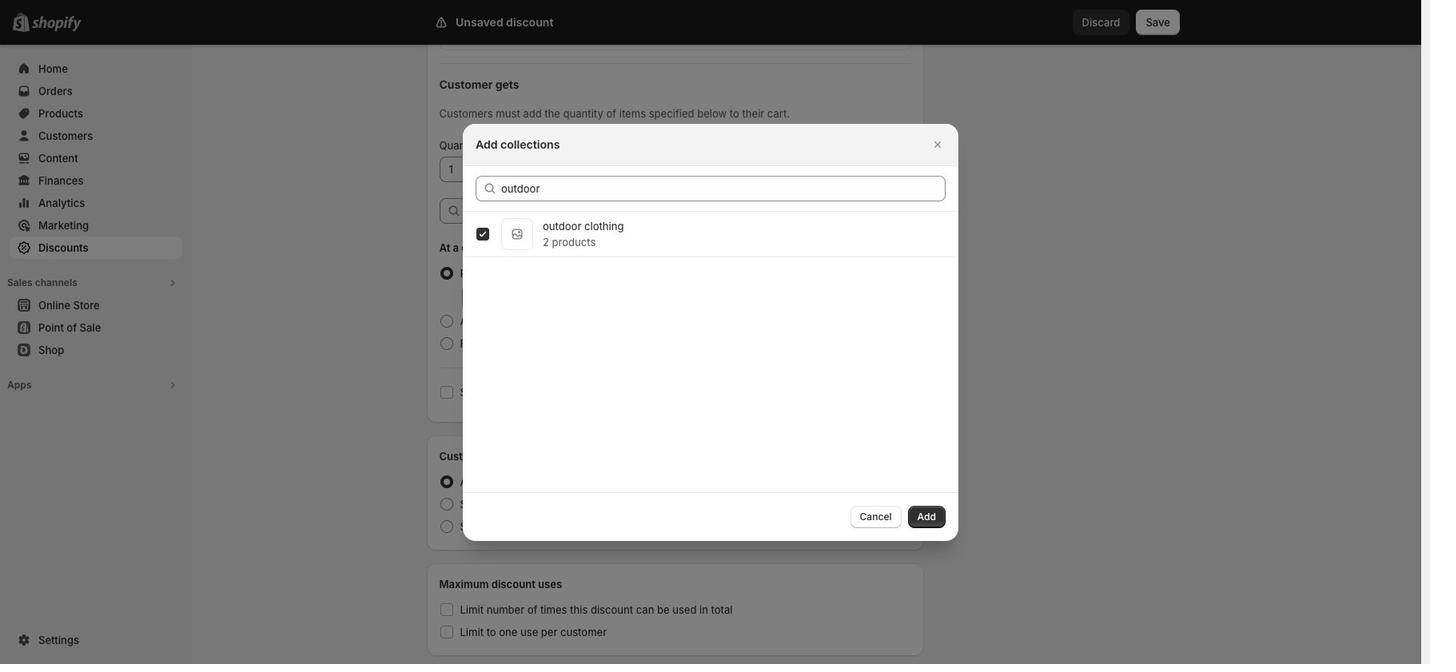 Task type: describe. For each thing, give the bounding box(es) containing it.
Search collections text field
[[501, 176, 946, 201]]



Task type: vqa. For each thing, say whether or not it's contained in the screenshot.
Search collections text field
yes



Task type: locate. For each thing, give the bounding box(es) containing it.
shopify image
[[32, 16, 82, 32]]

dialog
[[0, 124, 1422, 541]]



